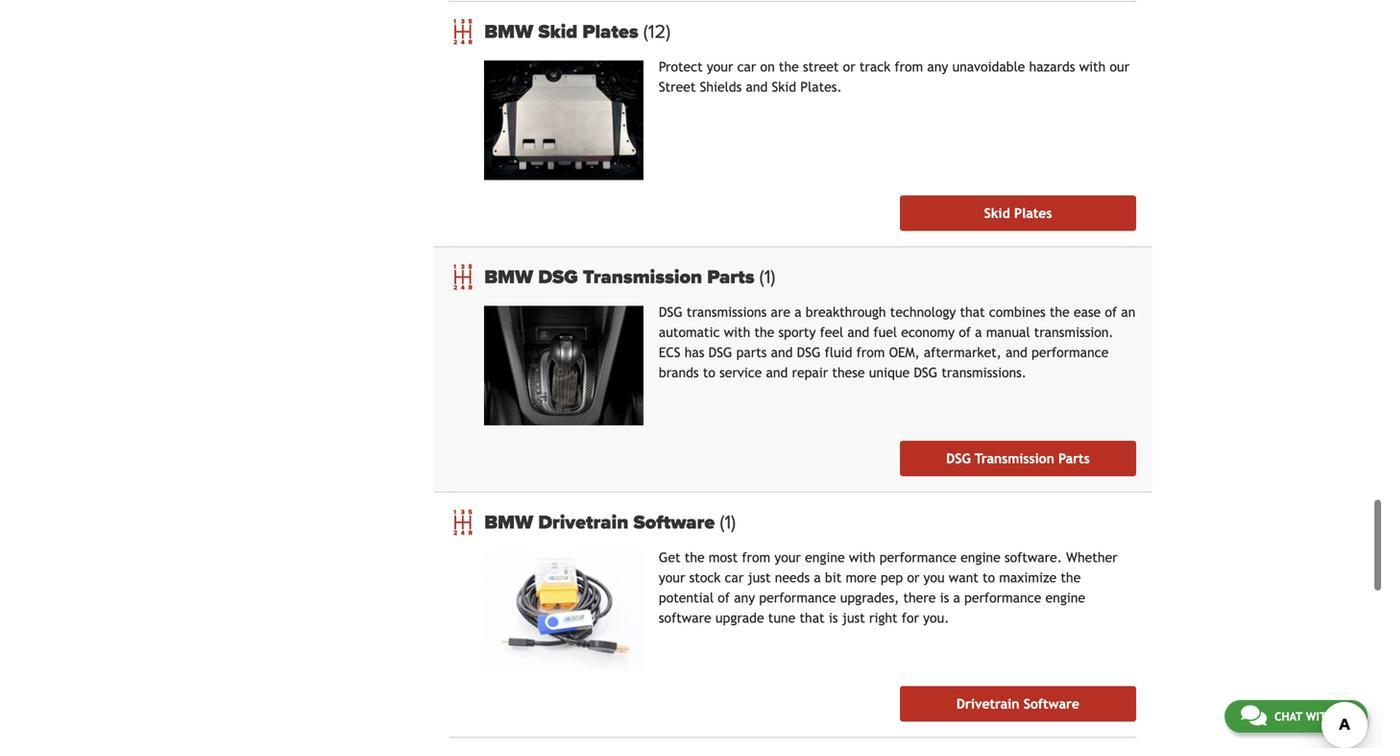 Task type: vqa. For each thing, say whether or not it's contained in the screenshot.
fit
no



Task type: locate. For each thing, give the bounding box(es) containing it.
0 vertical spatial parts
[[707, 266, 755, 289]]

performance
[[1032, 345, 1109, 360], [880, 550, 957, 565], [759, 590, 836, 606], [965, 590, 1042, 606]]

service
[[720, 365, 762, 380]]

the inside protect your car on the street or track from any unavoidable hazards with our street shields and skid plates.
[[779, 59, 799, 75]]

hazards
[[1029, 59, 1075, 75]]

just
[[748, 570, 771, 586], [842, 611, 865, 626]]

any up the 'upgrade'
[[734, 590, 755, 606]]

with down transmissions
[[724, 325, 751, 340]]

from
[[895, 59, 923, 75], [857, 345, 885, 360], [742, 550, 771, 565]]

with
[[1079, 59, 1106, 75], [724, 325, 751, 340], [849, 550, 876, 565], [1306, 710, 1334, 723]]

a
[[795, 305, 802, 320], [975, 325, 982, 340], [814, 570, 821, 586], [953, 590, 961, 606]]

a down "want"
[[953, 590, 961, 606]]

of left an
[[1105, 305, 1117, 320]]

of
[[1105, 305, 1117, 320], [959, 325, 971, 340], [718, 590, 730, 606]]

1 horizontal spatial parts
[[1059, 451, 1090, 466]]

parts
[[707, 266, 755, 289], [1059, 451, 1090, 466]]

drivetrain
[[538, 511, 629, 534], [957, 696, 1020, 712]]

want
[[949, 570, 979, 586]]

0 horizontal spatial skid
[[538, 20, 578, 43]]

just left needs
[[748, 570, 771, 586]]

manual
[[986, 325, 1030, 340]]

0 vertical spatial or
[[843, 59, 856, 75]]

engine up "want"
[[961, 550, 1001, 565]]

0 horizontal spatial from
[[742, 550, 771, 565]]

from inside protect your car on the street or track from any unavoidable hazards with our street shields and skid plates.
[[895, 59, 923, 75]]

0 horizontal spatial any
[[734, 590, 755, 606]]

1 horizontal spatial any
[[927, 59, 948, 75]]

0 vertical spatial software
[[634, 511, 715, 534]]

1 vertical spatial any
[[734, 590, 755, 606]]

1 vertical spatial plates
[[1014, 206, 1052, 221]]

2 vertical spatial your
[[659, 570, 685, 586]]

bmw for bmw                                                                                    drivetrain software
[[484, 511, 533, 534]]

performance down transmission.
[[1032, 345, 1109, 360]]

technology
[[890, 305, 956, 320]]

or inside get the most from your engine with performance engine software. whether your stock car just needs a bit more pep or you want to maximize the potential of any performance upgrades, there is a performance engine software upgrade tune that is just right for you.
[[907, 570, 920, 586]]

0 vertical spatial your
[[707, 59, 733, 75]]

a up aftermarket,
[[975, 325, 982, 340]]

car inside protect your car on the street or track from any unavoidable hazards with our street shields and skid plates.
[[737, 59, 756, 75]]

potential
[[659, 590, 714, 606]]

your
[[707, 59, 733, 75], [775, 550, 801, 565], [659, 570, 685, 586]]

1 horizontal spatial software
[[1024, 696, 1080, 712]]

from right "track"
[[895, 59, 923, 75]]

from inside the dsg transmissions are a breakthrough technology that combines the ease of an automatic with the sporty feel and fuel economy of a manual transmission. ecs has dsg parts and dsg fluid from oem, aftermarket, and performance brands to service and repair these unique dsg transmissions.
[[857, 345, 885, 360]]

0 horizontal spatial software
[[634, 511, 715, 534]]

car left on
[[737, 59, 756, 75]]

dsg transmission parts link
[[900, 441, 1136, 476]]

1 horizontal spatial skid
[[772, 79, 796, 95]]

bmw                                                                                    skid plates link
[[484, 20, 1136, 43]]

any inside get the most from your engine with performance engine software. whether your stock car just needs a bit more pep or you want to maximize the potential of any performance upgrades, there is a performance engine software upgrade tune that is just right for you.
[[734, 590, 755, 606]]

with inside protect your car on the street or track from any unavoidable hazards with our street shields and skid plates.
[[1079, 59, 1106, 75]]

dsg transmission parts thumbnail image image
[[484, 306, 644, 426]]

most
[[709, 550, 738, 565]]

1 vertical spatial bmw
[[484, 266, 533, 289]]

2 horizontal spatial skid
[[984, 206, 1010, 221]]

1 horizontal spatial your
[[707, 59, 733, 75]]

1 horizontal spatial engine
[[961, 550, 1001, 565]]

any
[[927, 59, 948, 75], [734, 590, 755, 606]]

1 horizontal spatial of
[[959, 325, 971, 340]]

0 vertical spatial plates
[[582, 20, 639, 43]]

0 vertical spatial from
[[895, 59, 923, 75]]

the down the whether
[[1061, 570, 1081, 586]]

from right most
[[742, 550, 771, 565]]

more
[[846, 570, 877, 586]]

1 vertical spatial that
[[800, 611, 825, 626]]

1 bmw from the top
[[484, 20, 533, 43]]

2 vertical spatial from
[[742, 550, 771, 565]]

and down on
[[746, 79, 768, 95]]

bmw                                                                                    drivetrain software
[[484, 511, 720, 534]]

0 horizontal spatial just
[[748, 570, 771, 586]]

1 vertical spatial skid
[[772, 79, 796, 95]]

you.
[[923, 611, 949, 626]]

your down get
[[659, 570, 685, 586]]

track
[[860, 59, 891, 75]]

0 horizontal spatial that
[[800, 611, 825, 626]]

skid
[[538, 20, 578, 43], [772, 79, 796, 95], [984, 206, 1010, 221]]

0 horizontal spatial parts
[[707, 266, 755, 289]]

to inside the dsg transmissions are a breakthrough technology that combines the ease of an automatic with the sporty feel and fuel economy of a manual transmission. ecs has dsg parts and dsg fluid from oem, aftermarket, and performance brands to service and repair these unique dsg transmissions.
[[703, 365, 716, 380]]

to
[[703, 365, 716, 380], [983, 570, 995, 586]]

street
[[803, 59, 839, 75]]

pep
[[881, 570, 903, 586]]

0 vertical spatial bmw
[[484, 20, 533, 43]]

to down 'has'
[[703, 365, 716, 380]]

or
[[843, 59, 856, 75], [907, 570, 920, 586]]

whether
[[1066, 550, 1118, 565]]

0 horizontal spatial to
[[703, 365, 716, 380]]

0 vertical spatial that
[[960, 305, 985, 320]]

there
[[903, 590, 936, 606]]

that up aftermarket,
[[960, 305, 985, 320]]

bmw
[[484, 20, 533, 43], [484, 266, 533, 289], [484, 511, 533, 534]]

2 horizontal spatial from
[[895, 59, 923, 75]]

or left you
[[907, 570, 920, 586]]

the
[[779, 59, 799, 75], [1050, 305, 1070, 320], [755, 325, 775, 340], [685, 550, 705, 565], [1061, 570, 1081, 586]]

just down upgrades,
[[842, 611, 865, 626]]

economy
[[901, 325, 955, 340]]

brands
[[659, 365, 699, 380]]

that inside the dsg transmissions are a breakthrough technology that combines the ease of an automatic with the sporty feel and fuel economy of a manual transmission. ecs has dsg parts and dsg fluid from oem, aftermarket, and performance brands to service and repair these unique dsg transmissions.
[[960, 305, 985, 320]]

dsg
[[538, 266, 578, 289], [659, 305, 683, 320], [709, 345, 732, 360], [797, 345, 821, 360], [914, 365, 938, 380], [947, 451, 971, 466]]

unavoidable
[[953, 59, 1025, 75]]

1 horizontal spatial plates
[[1014, 206, 1052, 221]]

engine up bit
[[805, 550, 845, 565]]

ease
[[1074, 305, 1101, 320]]

1 vertical spatial drivetrain
[[957, 696, 1020, 712]]

that right tune
[[800, 611, 825, 626]]

bmw                                                                                    drivetrain software link
[[484, 511, 1136, 534]]

3 bmw from the top
[[484, 511, 533, 534]]

0 horizontal spatial of
[[718, 590, 730, 606]]

1 horizontal spatial to
[[983, 570, 995, 586]]

engine down maximize
[[1046, 590, 1086, 606]]

transmission up the automatic
[[583, 266, 702, 289]]

transmission
[[583, 266, 702, 289], [975, 451, 1055, 466]]

0 horizontal spatial transmission
[[583, 266, 702, 289]]

2 horizontal spatial of
[[1105, 305, 1117, 320]]

chat with us link
[[1225, 700, 1368, 733]]

software
[[634, 511, 715, 534], [1024, 696, 1080, 712]]

dsg down oem,
[[914, 365, 938, 380]]

is up you.
[[940, 590, 949, 606]]

dsg transmissions are a breakthrough technology that combines the ease of an automatic with the sporty feel and fuel economy of a manual transmission. ecs has dsg parts and dsg fluid from oem, aftermarket, and performance brands to service and repair these unique dsg transmissions.
[[659, 305, 1136, 380]]

parts
[[736, 345, 767, 360]]

1 horizontal spatial or
[[907, 570, 920, 586]]

1 horizontal spatial is
[[940, 590, 949, 606]]

you
[[924, 570, 945, 586]]

software
[[659, 611, 712, 626]]

your up needs
[[775, 550, 801, 565]]

0 horizontal spatial is
[[829, 611, 838, 626]]

2 bmw from the top
[[484, 266, 533, 289]]

0 vertical spatial any
[[927, 59, 948, 75]]

has
[[685, 345, 705, 360]]

get
[[659, 550, 681, 565]]

the right on
[[779, 59, 799, 75]]

performance down maximize
[[965, 590, 1042, 606]]

and
[[746, 79, 768, 95], [848, 325, 870, 340], [771, 345, 793, 360], [1006, 345, 1028, 360], [766, 365, 788, 380]]

aftermarket,
[[924, 345, 1002, 360]]

1 vertical spatial of
[[959, 325, 971, 340]]

protect
[[659, 59, 703, 75]]

performance inside the dsg transmissions are a breakthrough technology that combines the ease of an automatic with the sporty feel and fuel economy of a manual transmission. ecs has dsg parts and dsg fluid from oem, aftermarket, and performance brands to service and repair these unique dsg transmissions.
[[1032, 345, 1109, 360]]

transmission down transmissions.
[[975, 451, 1055, 466]]

0 vertical spatial car
[[737, 59, 756, 75]]

1 vertical spatial just
[[842, 611, 865, 626]]

0 vertical spatial skid
[[538, 20, 578, 43]]

1 vertical spatial your
[[775, 550, 801, 565]]

engine
[[805, 550, 845, 565], [961, 550, 1001, 565], [1046, 590, 1086, 606]]

0 horizontal spatial or
[[843, 59, 856, 75]]

1 vertical spatial transmission
[[975, 451, 1055, 466]]

or inside protect your car on the street or track from any unavoidable hazards with our street shields and skid plates.
[[843, 59, 856, 75]]

with up more
[[849, 550, 876, 565]]

plates
[[582, 20, 639, 43], [1014, 206, 1052, 221]]

of up aftermarket,
[[959, 325, 971, 340]]

plates.
[[801, 79, 842, 95]]

2 vertical spatial bmw
[[484, 511, 533, 534]]

and inside protect your car on the street or track from any unavoidable hazards with our street shields and skid plates.
[[746, 79, 768, 95]]

fluid
[[825, 345, 853, 360]]

performance down needs
[[759, 590, 836, 606]]

2 horizontal spatial engine
[[1046, 590, 1086, 606]]

1 horizontal spatial from
[[857, 345, 885, 360]]

0 horizontal spatial engine
[[805, 550, 845, 565]]

0 horizontal spatial your
[[659, 570, 685, 586]]

to right "want"
[[983, 570, 995, 586]]

or left "track"
[[843, 59, 856, 75]]

your up shields
[[707, 59, 733, 75]]

1 vertical spatial software
[[1024, 696, 1080, 712]]

1 vertical spatial is
[[829, 611, 838, 626]]

from down fuel
[[857, 345, 885, 360]]

1 vertical spatial from
[[857, 345, 885, 360]]

0 vertical spatial drivetrain
[[538, 511, 629, 534]]

with left our
[[1079, 59, 1106, 75]]

1 horizontal spatial drivetrain
[[957, 696, 1020, 712]]

are
[[771, 305, 791, 320]]

tune
[[768, 611, 796, 626]]

is down bit
[[829, 611, 838, 626]]

1 vertical spatial or
[[907, 570, 920, 586]]

1 vertical spatial to
[[983, 570, 995, 586]]

to inside get the most from your engine with performance engine software. whether your stock car just needs a bit more pep or you want to maximize the potential of any performance upgrades, there is a performance engine software upgrade tune that is just right for you.
[[983, 570, 995, 586]]

bmw for bmw                                                                                    skid plates
[[484, 20, 533, 43]]

software.
[[1005, 550, 1062, 565]]

is
[[940, 590, 949, 606], [829, 611, 838, 626]]

that
[[960, 305, 985, 320], [800, 611, 825, 626]]

and down parts
[[766, 365, 788, 380]]

1 vertical spatial car
[[725, 570, 744, 586]]

1 horizontal spatial that
[[960, 305, 985, 320]]

any left "unavoidable"
[[927, 59, 948, 75]]

combines
[[989, 305, 1046, 320]]

with left us
[[1306, 710, 1334, 723]]

from inside get the most from your engine with performance engine software. whether your stock car just needs a bit more pep or you want to maximize the potential of any performance upgrades, there is a performance engine software upgrade tune that is just right for you.
[[742, 550, 771, 565]]

a left bit
[[814, 570, 821, 586]]

2 vertical spatial of
[[718, 590, 730, 606]]

transmissions.
[[942, 365, 1027, 380]]

right
[[869, 611, 898, 626]]

1 horizontal spatial just
[[842, 611, 865, 626]]

street
[[659, 79, 696, 95]]

us
[[1338, 710, 1352, 723]]

car
[[737, 59, 756, 75], [725, 570, 744, 586]]

dsg up dsg transmission parts thumbnail image
[[538, 266, 578, 289]]

car down most
[[725, 570, 744, 586]]

of up the 'upgrade'
[[718, 590, 730, 606]]

with inside the dsg transmissions are a breakthrough technology that combines the ease of an automatic with the sporty feel and fuel economy of a manual transmission. ecs has dsg parts and dsg fluid from oem, aftermarket, and performance brands to service and repair these unique dsg transmissions.
[[724, 325, 751, 340]]

an
[[1121, 305, 1136, 320]]

transmissions
[[687, 305, 767, 320]]

0 vertical spatial to
[[703, 365, 716, 380]]

bmw                                                                                    skid plates
[[484, 20, 643, 43]]



Task type: describe. For each thing, give the bounding box(es) containing it.
any inside protect your car on the street or track from any unavoidable hazards with our street shields and skid plates.
[[927, 59, 948, 75]]

0 vertical spatial just
[[748, 570, 771, 586]]

transmission.
[[1034, 325, 1114, 340]]

with inside 'chat with us' 'link'
[[1306, 710, 1334, 723]]

skid plates thumbnail image image
[[484, 61, 644, 180]]

shields
[[700, 79, 742, 95]]

maximize
[[999, 570, 1057, 586]]

repair
[[792, 365, 828, 380]]

drivetrain software
[[957, 696, 1080, 712]]

that inside get the most from your engine with performance engine software. whether your stock car just needs a bit more pep or you want to maximize the potential of any performance upgrades, there is a performance engine software upgrade tune that is just right for you.
[[800, 611, 825, 626]]

2 vertical spatial skid
[[984, 206, 1010, 221]]

1 vertical spatial parts
[[1059, 451, 1090, 466]]

and down breakthrough
[[848, 325, 870, 340]]

performance up you
[[880, 550, 957, 565]]

oem,
[[889, 345, 920, 360]]

get the most from your engine with performance engine software. whether your stock car just needs a bit more pep or you want to maximize the potential of any performance upgrades, there is a performance engine software upgrade tune that is just right for you.
[[659, 550, 1118, 626]]

the up stock
[[685, 550, 705, 565]]

ecs
[[659, 345, 681, 360]]

car inside get the most from your engine with performance engine software. whether your stock car just needs a bit more pep or you want to maximize the potential of any performance upgrades, there is a performance engine software upgrade tune that is just right for you.
[[725, 570, 744, 586]]

drivetrain software thumbnail image image
[[484, 551, 644, 671]]

chat
[[1275, 710, 1303, 723]]

stock
[[689, 570, 721, 586]]

and down manual
[[1006, 345, 1028, 360]]

needs
[[775, 570, 810, 586]]

upgrades,
[[840, 590, 899, 606]]

bmw for bmw                                                                                    dsg transmission parts
[[484, 266, 533, 289]]

breakthrough
[[806, 305, 886, 320]]

2 horizontal spatial your
[[775, 550, 801, 565]]

bmw                                                                                    dsg transmission parts link
[[484, 266, 1136, 289]]

0 vertical spatial transmission
[[583, 266, 702, 289]]

feel
[[820, 325, 844, 340]]

skid plates
[[984, 206, 1052, 221]]

comments image
[[1241, 704, 1267, 727]]

protect your car on the street or track from any unavoidable hazards with our street shields and skid plates.
[[659, 59, 1130, 95]]

on
[[760, 59, 775, 75]]

with inside get the most from your engine with performance engine software. whether your stock car just needs a bit more pep or you want to maximize the potential of any performance upgrades, there is a performance engine software upgrade tune that is just right for you.
[[849, 550, 876, 565]]

sporty
[[779, 325, 816, 340]]

0 horizontal spatial drivetrain
[[538, 511, 629, 534]]

bmw                                                                                    dsg transmission parts
[[484, 266, 760, 289]]

0 horizontal spatial plates
[[582, 20, 639, 43]]

upgrade
[[716, 611, 764, 626]]

a right are at top right
[[795, 305, 802, 320]]

fuel
[[874, 325, 897, 340]]

bit
[[825, 570, 842, 586]]

skid inside protect your car on the street or track from any unavoidable hazards with our street shields and skid plates.
[[772, 79, 796, 95]]

dsg transmission parts
[[947, 451, 1090, 466]]

skid plates link
[[900, 196, 1136, 231]]

chat with us
[[1275, 710, 1352, 723]]

your inside protect your car on the street or track from any unavoidable hazards with our street shields and skid plates.
[[707, 59, 733, 75]]

dsg up repair
[[797, 345, 821, 360]]

dsg right 'has'
[[709, 345, 732, 360]]

the up parts
[[755, 325, 775, 340]]

0 vertical spatial is
[[940, 590, 949, 606]]

drivetrain software link
[[900, 686, 1136, 722]]

0 vertical spatial of
[[1105, 305, 1117, 320]]

these
[[832, 365, 865, 380]]

software inside drivetrain software link
[[1024, 696, 1080, 712]]

for
[[902, 611, 919, 626]]

our
[[1110, 59, 1130, 75]]

and down "sporty" at the right of the page
[[771, 345, 793, 360]]

the up transmission.
[[1050, 305, 1070, 320]]

automatic
[[659, 325, 720, 340]]

dsg up the automatic
[[659, 305, 683, 320]]

1 horizontal spatial transmission
[[975, 451, 1055, 466]]

unique
[[869, 365, 910, 380]]

of inside get the most from your engine with performance engine software. whether your stock car just needs a bit more pep or you want to maximize the potential of any performance upgrades, there is a performance engine software upgrade tune that is just right for you.
[[718, 590, 730, 606]]

dsg down transmissions.
[[947, 451, 971, 466]]



